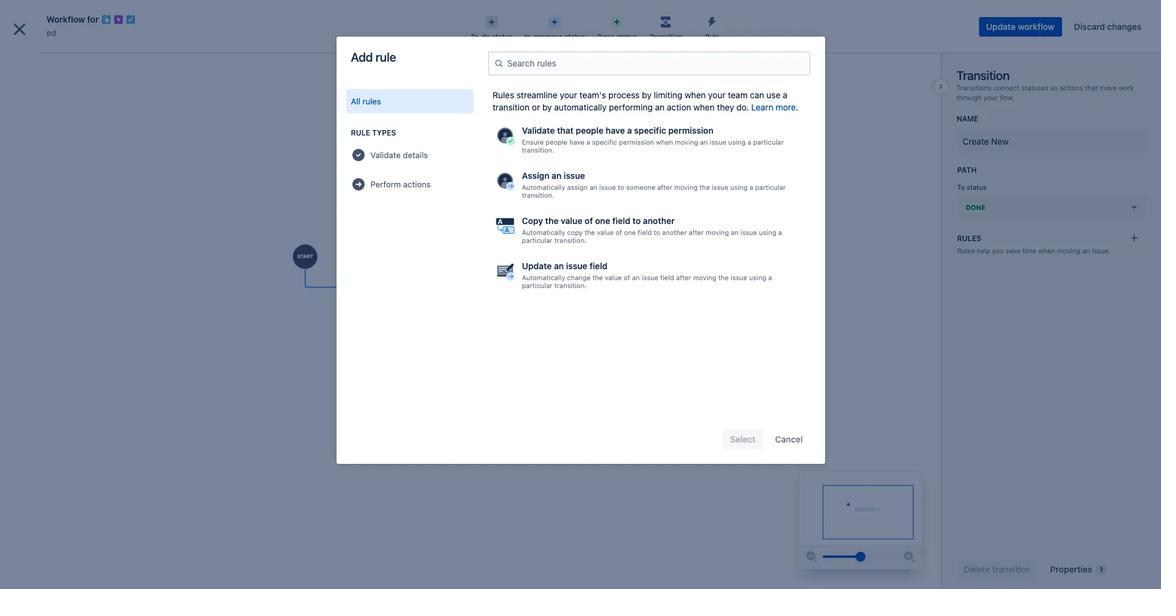 Task type: locate. For each thing, give the bounding box(es) containing it.
0 horizontal spatial that
[[557, 125, 574, 136]]

that inside validate that people have a specific permission ensure people have a specific permission when moving an issue using a particular transition.
[[557, 125, 574, 136]]

1 vertical spatial that
[[557, 125, 574, 136]]

rules up transition
[[493, 90, 514, 100]]

status inside to-do status popup button
[[492, 32, 512, 40]]

particular inside copy the value of one field to another automatically copy the value of one field to another after moving an issue using a particular transition.
[[522, 236, 552, 244]]

moving inside validate that people have a specific permission ensure people have a specific permission when moving an issue using a particular transition.
[[675, 138, 698, 146]]

0 vertical spatial done
[[597, 32, 614, 40]]

transitions
[[957, 84, 992, 92]]

moving inside assign an issue automatically assign an issue to someone after moving the issue using a particular transition.
[[674, 183, 698, 191]]

by right 'or'
[[542, 102, 552, 112]]

1 horizontal spatial people
[[576, 125, 603, 136]]

1 automatically from the top
[[522, 183, 565, 191]]

2 vertical spatial rules
[[957, 247, 975, 255]]

1 horizontal spatial actions
[[1060, 84, 1083, 92]]

when right the time
[[1038, 247, 1055, 255]]

jira software image
[[32, 9, 114, 24], [32, 9, 114, 24]]

actions right the as
[[1060, 84, 1083, 92]]

your inside transition transitions connect statuses as actions that move work through your flow.
[[984, 93, 998, 101]]

create new
[[963, 136, 1009, 147]]

have down the performing
[[606, 125, 625, 136]]

update left 'workflow'
[[986, 21, 1016, 32]]

an inside dialog
[[1082, 247, 1090, 255]]

rules left the help
[[957, 247, 975, 255]]

1 vertical spatial by
[[542, 102, 552, 112]]

0 vertical spatial transition
[[650, 32, 682, 40]]

changes
[[1107, 21, 1142, 32]]

all
[[351, 96, 360, 106]]

specific
[[634, 125, 666, 136], [592, 138, 617, 146]]

value up copy
[[561, 216, 582, 226]]

rules up the help
[[957, 234, 981, 243]]

transition
[[493, 102, 530, 112]]

using inside update an issue field automatically change the value of an issue field after moving the issue using a particular transition.
[[749, 274, 766, 282]]

rule right transition popup button
[[705, 32, 720, 40]]

validate details
[[370, 150, 428, 160]]

1 vertical spatial to
[[632, 216, 641, 226]]

transition dialog
[[0, 0, 1161, 589]]

automatically inside update an issue field automatically change the value of an issue field after moving the issue using a particular transition.
[[522, 274, 565, 282]]

1 vertical spatial automatically
[[522, 228, 565, 236]]

transition transitions connect statuses as actions that move work through your flow.
[[957, 68, 1134, 101]]

move
[[1100, 84, 1117, 92]]

the
[[699, 183, 710, 191], [545, 216, 559, 226], [585, 228, 595, 236], [593, 274, 603, 282], [718, 274, 729, 282]]

that left the move
[[1085, 84, 1098, 92]]

field down copy the value of one field to another automatically copy the value of one field to another after moving an issue using a particular transition.
[[660, 274, 674, 282]]

0 vertical spatial validate
[[522, 125, 555, 136]]

1 horizontal spatial that
[[1085, 84, 1098, 92]]

done inside popup button
[[597, 32, 614, 40]]

transition. up 'change'
[[554, 236, 587, 244]]

field
[[612, 216, 630, 226], [638, 228, 652, 236], [590, 261, 608, 271], [660, 274, 674, 282]]

have
[[606, 125, 625, 136], [569, 138, 584, 146]]

automatically inside copy the value of one field to another automatically copy the value of one field to another after moving an issue using a particular transition.
[[522, 228, 565, 236]]

ed
[[46, 27, 56, 38], [37, 53, 47, 64]]

learn
[[751, 102, 773, 112]]

by up the performing
[[642, 90, 652, 100]]

flow.
[[1000, 93, 1014, 101]]

0 vertical spatial of
[[585, 216, 593, 226]]

validate
[[522, 125, 555, 136], [370, 150, 401, 160]]

types
[[372, 128, 396, 137]]

your left flow.
[[984, 93, 998, 101]]

0 horizontal spatial people
[[546, 138, 568, 146]]

transition inside popup button
[[650, 32, 682, 40]]

2 automatically from the top
[[522, 228, 565, 236]]

to up update an issue field automatically change the value of an issue field after moving the issue using a particular transition.
[[654, 228, 660, 236]]

0 vertical spatial after
[[657, 183, 672, 191]]

create up to-do status
[[494, 11, 521, 22]]

update an issue field automatically change the value of an issue field after moving the issue using a particular transition.
[[522, 261, 772, 289]]

1 vertical spatial specific
[[592, 138, 617, 146]]

another up update an issue field automatically change the value of an issue field after moving the issue using a particular transition.
[[662, 228, 687, 236]]

1 vertical spatial done
[[966, 203, 986, 211]]

people right the ensure
[[546, 138, 568, 146]]

another down assign an issue automatically assign an issue to someone after moving the issue using a particular transition.
[[643, 216, 675, 226]]

that
[[1085, 84, 1098, 92], [557, 125, 574, 136]]

1 horizontal spatial create
[[963, 136, 989, 147]]

0 horizontal spatial to
[[618, 183, 624, 191]]

status right the 'do'
[[492, 32, 512, 40]]

rules inside rules streamline your team's process by limiting when your team can use a transition or by automatically performing an action when they do.
[[493, 90, 514, 100]]

time
[[1022, 247, 1036, 255]]

3 automatically from the top
[[522, 274, 565, 282]]

automatically inside assign an issue automatically assign an issue to someone after moving the issue using a particular transition.
[[522, 183, 565, 191]]

connect
[[994, 84, 1020, 92]]

1 horizontal spatial have
[[606, 125, 625, 136]]

after inside update an issue field automatically change the value of an issue field after moving the issue using a particular transition.
[[676, 274, 691, 282]]

specific down the performing
[[634, 125, 666, 136]]

0 vertical spatial people
[[576, 125, 603, 136]]

after
[[657, 183, 672, 191], [689, 228, 704, 236], [676, 274, 691, 282]]

0 vertical spatial create
[[494, 11, 521, 22]]

0 vertical spatial rules
[[493, 90, 514, 100]]

a
[[783, 90, 787, 100], [627, 125, 632, 136], [586, 138, 590, 146], [747, 138, 751, 146], [750, 183, 753, 191], [778, 228, 782, 236], [768, 274, 772, 282]]

perform actions
[[370, 180, 431, 189]]

transition up the search rules text box
[[650, 32, 682, 40]]

group
[[5, 224, 142, 290], [5, 224, 142, 257], [5, 257, 142, 290]]

learn more link
[[751, 102, 796, 112]]

value right 'change'
[[605, 274, 622, 282]]

2 vertical spatial value
[[605, 274, 622, 282]]

transition. up assign
[[522, 146, 554, 154]]

2 horizontal spatial of
[[624, 274, 630, 282]]

2 vertical spatial of
[[624, 274, 630, 282]]

2 horizontal spatial to
[[654, 228, 660, 236]]

actions inside button
[[403, 180, 431, 189]]

zoom out image
[[804, 550, 819, 564]]

automatically left 'change'
[[522, 274, 565, 282]]

a inside rules streamline your team's process by limiting when your team can use a transition or by automatically performing an action when they do.
[[783, 90, 787, 100]]

value inside update an issue field automatically change the value of an issue field after moving the issue using a particular transition.
[[605, 274, 622, 282]]

of right copy
[[616, 228, 622, 236]]

path
[[957, 166, 977, 175]]

0 horizontal spatial one
[[595, 216, 610, 226]]

0 vertical spatial to
[[618, 183, 624, 191]]

when left they
[[693, 102, 715, 112]]

0 vertical spatial automatically
[[522, 183, 565, 191]]

action
[[667, 102, 691, 112]]

status
[[492, 32, 512, 40], [565, 32, 585, 40], [616, 32, 637, 40], [967, 183, 987, 191]]

ed down "workflow"
[[46, 27, 56, 38]]

1 horizontal spatial transition
[[957, 68, 1010, 82]]

1 vertical spatial another
[[662, 228, 687, 236]]

transition up transitions
[[957, 68, 1010, 82]]

2 horizontal spatial your
[[984, 93, 998, 101]]

after inside copy the value of one field to another automatically copy the value of one field to another after moving an issue using a particular transition.
[[689, 228, 704, 236]]

1 vertical spatial rules
[[957, 234, 981, 243]]

an
[[655, 102, 665, 112], [700, 138, 708, 146], [552, 170, 562, 181], [590, 183, 597, 191], [731, 228, 739, 236], [1082, 247, 1090, 255], [554, 261, 564, 271], [632, 274, 640, 282]]

transition. down assign
[[522, 191, 554, 199]]

your
[[560, 90, 577, 100], [708, 90, 726, 100], [984, 93, 998, 101]]

status right progress
[[565, 32, 585, 40]]

update for update workflow
[[986, 21, 1016, 32]]

actions down details
[[403, 180, 431, 189]]

people down automatically at top
[[576, 125, 603, 136]]

1 horizontal spatial one
[[624, 228, 636, 236]]

people
[[576, 125, 603, 136], [546, 138, 568, 146]]

2 vertical spatial after
[[676, 274, 691, 282]]

that down automatically at top
[[557, 125, 574, 136]]

validate details button
[[346, 143, 473, 167]]

discard
[[1074, 21, 1105, 32]]

properties
[[1050, 564, 1092, 575]]

have down automatically at top
[[569, 138, 584, 146]]

0 horizontal spatial create
[[494, 11, 521, 22]]

automatically down assign
[[522, 183, 565, 191]]

transition. down copy
[[554, 282, 587, 289]]

permission down the performing
[[619, 138, 654, 146]]

1 vertical spatial update
[[522, 261, 552, 271]]

create button
[[486, 7, 528, 27]]

update down the copy
[[522, 261, 552, 271]]

done for done
[[966, 203, 986, 211]]

rule inside popup button
[[705, 32, 720, 40]]

another
[[643, 216, 675, 226], [662, 228, 687, 236]]

done down to status in the top of the page
[[966, 203, 986, 211]]

ensure
[[522, 138, 544, 146]]

of down assign
[[585, 216, 593, 226]]

to left "someone"
[[618, 183, 624, 191]]

1 horizontal spatial update
[[986, 21, 1016, 32]]

streamline
[[517, 90, 557, 100]]

0 vertical spatial rule
[[705, 32, 720, 40]]

permission down the action
[[668, 125, 713, 136]]

status up the search rules text box
[[616, 32, 637, 40]]

0 horizontal spatial permission
[[619, 138, 654, 146]]

ed down ed link
[[37, 53, 47, 64]]

value right copy
[[597, 228, 614, 236]]

your up automatically at top
[[560, 90, 577, 100]]

0 horizontal spatial by
[[542, 102, 552, 112]]

1 horizontal spatial specific
[[634, 125, 666, 136]]

using
[[728, 138, 746, 146], [730, 183, 748, 191], [759, 228, 776, 236], [749, 274, 766, 282]]

update inside update an issue field automatically change the value of an issue field after moving the issue using a particular transition.
[[522, 261, 552, 271]]

validate inside validate that people have a specific permission ensure people have a specific permission when moving an issue using a particular transition.
[[522, 125, 555, 136]]

all rules button
[[346, 89, 473, 114]]

issue
[[710, 138, 726, 146], [564, 170, 585, 181], [599, 183, 616, 191], [712, 183, 728, 191], [741, 228, 757, 236], [566, 261, 587, 271], [642, 274, 658, 282], [731, 274, 747, 282]]

transition inside transition transitions connect statuses as actions that move work through your flow.
[[957, 68, 1010, 82]]

transition. inside validate that people have a specific permission ensure people have a specific permission when moving an issue using a particular transition.
[[522, 146, 554, 154]]

0 horizontal spatial transition
[[650, 32, 682, 40]]

0 horizontal spatial validate
[[370, 150, 401, 160]]

automatically down the copy
[[522, 228, 565, 236]]

1 vertical spatial validate
[[370, 150, 401, 160]]

one
[[595, 216, 610, 226], [624, 228, 636, 236]]

0 vertical spatial permission
[[668, 125, 713, 136]]

using inside validate that people have a specific permission ensure people have a specific permission when moving an issue using a particular transition.
[[728, 138, 746, 146]]

can
[[750, 90, 764, 100]]

0 vertical spatial have
[[606, 125, 625, 136]]

.
[[796, 102, 798, 112]]

1 vertical spatial rule
[[351, 128, 370, 137]]

validate down 'types'
[[370, 150, 401, 160]]

0 vertical spatial ed
[[46, 27, 56, 38]]

that inside transition transitions connect statuses as actions that move work through your flow.
[[1085, 84, 1098, 92]]

rules
[[493, 90, 514, 100], [957, 234, 981, 243], [957, 247, 975, 255]]

primary element
[[7, 0, 929, 34]]

1 horizontal spatial rule
[[705, 32, 720, 40]]

0 vertical spatial that
[[1085, 84, 1098, 92]]

issue inside validate that people have a specific permission ensure people have a specific permission when moving an issue using a particular transition.
[[710, 138, 726, 146]]

1 horizontal spatial by
[[642, 90, 652, 100]]

actions inside transition transitions connect statuses as actions that move work through your flow.
[[1060, 84, 1083, 92]]

an inside rules streamline your team's process by limiting when your team can use a transition or by automatically performing an action when they do.
[[655, 102, 665, 112]]

update for update an issue field automatically change the value of an issue field after moving the issue using a particular transition.
[[522, 261, 552, 271]]

to status element
[[957, 195, 1147, 219]]

done right 'in-progress status'
[[597, 32, 614, 40]]

value
[[561, 216, 582, 226], [597, 228, 614, 236], [605, 274, 622, 282]]

when
[[685, 90, 706, 100], [693, 102, 715, 112], [656, 138, 673, 146], [1038, 247, 1055, 255]]

assign
[[567, 183, 588, 191]]

1 horizontal spatial to
[[632, 216, 641, 226]]

ed inside "transition" dialog
[[46, 27, 56, 38]]

you're in the workflow viewfinder, use the arrow keys to move it element
[[800, 472, 922, 545]]

1 horizontal spatial done
[[966, 203, 986, 211]]

of right 'change'
[[624, 274, 630, 282]]

done inside to status element
[[966, 203, 986, 211]]

done status
[[597, 32, 637, 40]]

1 vertical spatial after
[[689, 228, 704, 236]]

create inside button
[[494, 11, 521, 22]]

update inside button
[[986, 21, 1016, 32]]

done
[[597, 32, 614, 40], [966, 203, 986, 211]]

0 horizontal spatial rule
[[351, 128, 370, 137]]

0 horizontal spatial actions
[[403, 180, 431, 189]]

rule left 'types'
[[351, 128, 370, 137]]

assign
[[522, 170, 549, 181]]

rule types
[[351, 128, 396, 137]]

specific down automatically at top
[[592, 138, 617, 146]]

0 horizontal spatial specific
[[592, 138, 617, 146]]

validate up the ensure
[[522, 125, 555, 136]]

1 vertical spatial actions
[[403, 180, 431, 189]]

1 vertical spatial one
[[624, 228, 636, 236]]

a inside update an issue field automatically change the value of an issue field after moving the issue using a particular transition.
[[768, 274, 772, 282]]

more
[[776, 102, 796, 112]]

validate inside validate details button
[[370, 150, 401, 160]]

0 horizontal spatial update
[[522, 261, 552, 271]]

rules for streamline
[[493, 90, 514, 100]]

discard changes
[[1074, 21, 1142, 32]]

2 vertical spatial to
[[654, 228, 660, 236]]

particular
[[753, 138, 784, 146], [755, 183, 786, 191], [522, 236, 552, 244], [522, 282, 552, 289]]

1 horizontal spatial validate
[[522, 125, 555, 136]]

your up they
[[708, 90, 726, 100]]

to inside assign an issue automatically assign an issue to someone after moving the issue using a particular transition.
[[618, 183, 624, 191]]

update workflow button
[[979, 17, 1062, 37]]

1 vertical spatial transition
[[957, 68, 1010, 82]]

automatically
[[522, 183, 565, 191], [522, 228, 565, 236], [522, 274, 565, 282]]

1 horizontal spatial of
[[616, 228, 622, 236]]

particular inside assign an issue automatically assign an issue to someone after moving the issue using a particular transition.
[[755, 183, 786, 191]]

in-
[[525, 32, 534, 40]]

0 vertical spatial actions
[[1060, 84, 1083, 92]]

0 vertical spatial one
[[595, 216, 610, 226]]

0 horizontal spatial have
[[569, 138, 584, 146]]

through
[[957, 93, 982, 101]]

rules
[[363, 96, 381, 106]]

rule
[[376, 50, 396, 64]]

moving
[[675, 138, 698, 146], [674, 183, 698, 191], [706, 228, 729, 236], [1057, 247, 1080, 255], [693, 274, 716, 282]]

cancel
[[775, 434, 803, 445]]

0 vertical spatial update
[[986, 21, 1016, 32]]

1 vertical spatial create
[[963, 136, 989, 147]]

rule
[[705, 32, 720, 40], [351, 128, 370, 137]]

when down the action
[[656, 138, 673, 146]]

moving inside copy the value of one field to another automatically copy the value of one field to another after moving an issue using a particular transition.
[[706, 228, 729, 236]]

1 vertical spatial value
[[597, 228, 614, 236]]

0 horizontal spatial done
[[597, 32, 614, 40]]

2 vertical spatial automatically
[[522, 274, 565, 282]]

to down "someone"
[[632, 216, 641, 226]]

particular inside validate that people have a specific permission ensure people have a specific permission when moving an issue using a particular transition.
[[753, 138, 784, 146]]

create inside "transition" dialog
[[963, 136, 989, 147]]

create
[[494, 11, 521, 22], [963, 136, 989, 147]]

rule inside group
[[351, 128, 370, 137]]

create down name
[[963, 136, 989, 147]]

1 vertical spatial permission
[[619, 138, 654, 146]]



Task type: describe. For each thing, give the bounding box(es) containing it.
a inside copy the value of one field to another automatically copy the value of one field to another after moving an issue using a particular transition.
[[778, 228, 782, 236]]

Search rules text field
[[504, 53, 804, 74]]

1 vertical spatial people
[[546, 138, 568, 146]]

copy
[[567, 228, 583, 236]]

rules for help
[[957, 247, 975, 255]]

field up update an issue field automatically change the value of an issue field after moving the issue using a particular transition.
[[638, 228, 652, 236]]

open image
[[1127, 200, 1142, 214]]

rules help you save time when moving an issue.
[[957, 247, 1111, 255]]

rule button
[[689, 12, 736, 42]]

perform actions button
[[346, 172, 473, 197]]

workflow
[[1018, 21, 1055, 32]]

help
[[977, 247, 990, 255]]

0 vertical spatial specific
[[634, 125, 666, 136]]

of inside update an issue field automatically change the value of an issue field after moving the issue using a particular transition.
[[624, 274, 630, 282]]

in-progress status button
[[518, 12, 591, 42]]

do.
[[736, 102, 749, 112]]

someone
[[626, 183, 655, 191]]

discard changes button
[[1067, 17, 1149, 37]]

do
[[482, 32, 490, 40]]

when inside "transition" dialog
[[1038, 247, 1055, 255]]

create for create new
[[963, 136, 989, 147]]

workflow
[[46, 14, 85, 24]]

the inside assign an issue automatically assign an issue to someone after moving the issue using a particular transition.
[[699, 183, 710, 191]]

done status button
[[591, 12, 643, 42]]

when inside validate that people have a specific permission ensure people have a specific permission when moving an issue using a particular transition.
[[656, 138, 673, 146]]

1 vertical spatial of
[[616, 228, 622, 236]]

status inside the done status popup button
[[616, 32, 637, 40]]

in-progress status
[[525, 32, 585, 40]]

validate for details
[[370, 150, 401, 160]]

ed link
[[46, 26, 56, 40]]

field up 'change'
[[590, 261, 608, 271]]

1
[[1100, 566, 1103, 575]]

rule for rule
[[705, 32, 720, 40]]

update workflow
[[986, 21, 1055, 32]]

save
[[1006, 247, 1020, 255]]

particular inside update an issue field automatically change the value of an issue field after moving the issue using a particular transition.
[[522, 282, 552, 289]]

status inside in-progress status popup button
[[565, 32, 585, 40]]

copy
[[522, 216, 543, 226]]

rules streamline your team's process by limiting when your team can use a transition or by automatically performing an action when they do.
[[493, 90, 787, 112]]

0 horizontal spatial of
[[585, 216, 593, 226]]

add
[[351, 50, 373, 64]]

automatically
[[554, 102, 607, 112]]

an inside validate that people have a specific permission ensure people have a specific permission when moving an issue using a particular transition.
[[700, 138, 708, 146]]

to-do status
[[471, 32, 512, 40]]

transition. inside update an issue field automatically change the value of an issue field after moving the issue using a particular transition.
[[554, 282, 587, 289]]

to-do status button
[[465, 12, 518, 42]]

transition button
[[643, 12, 689, 42]]

1 horizontal spatial your
[[708, 90, 726, 100]]

moving inside update an issue field automatically change the value of an issue field after moving the issue using a particular transition.
[[693, 274, 716, 282]]

1 horizontal spatial permission
[[668, 125, 713, 136]]

rule for rule types
[[351, 128, 370, 137]]

transition for transition transitions connect statuses as actions that move work through your flow.
[[957, 68, 1010, 82]]

0 horizontal spatial your
[[560, 90, 577, 100]]

1 vertical spatial have
[[569, 138, 584, 146]]

close workflow editor image
[[10, 20, 29, 39]]

after inside assign an issue automatically assign an issue to someone after moving the issue using a particular transition.
[[657, 183, 672, 191]]

all rules
[[351, 96, 381, 106]]

using inside assign an issue automatically assign an issue to someone after moving the issue using a particular transition.
[[730, 183, 748, 191]]

Zoom level range field
[[823, 545, 899, 569]]

for
[[87, 14, 99, 24]]

details
[[403, 150, 428, 160]]

to
[[957, 183, 965, 191]]

team
[[728, 90, 748, 100]]

create banner
[[0, 0, 1161, 34]]

0 vertical spatial value
[[561, 216, 582, 226]]

validate that people have a specific permission ensure people have a specific permission when moving an issue using a particular transition.
[[522, 125, 784, 154]]

1 vertical spatial ed
[[37, 53, 47, 64]]

create for create
[[494, 11, 521, 22]]

change
[[567, 274, 591, 282]]

assign an issue automatically assign an issue to someone after moving the issue using a particular transition.
[[522, 170, 786, 199]]

as
[[1051, 84, 1058, 92]]

rule types group
[[346, 118, 473, 202]]

add rule dialog
[[336, 37, 825, 464]]

performing
[[609, 102, 653, 112]]

they
[[717, 102, 734, 112]]

add rule
[[351, 50, 396, 64]]

new
[[991, 136, 1009, 147]]

Search field
[[929, 7, 1051, 27]]

or
[[532, 102, 540, 112]]

statuses
[[1021, 84, 1049, 92]]

process
[[608, 90, 640, 100]]

select a rule element
[[488, 118, 810, 297]]

moving inside "transition" dialog
[[1057, 247, 1080, 255]]

you
[[992, 247, 1004, 255]]

copy the value of one field to another automatically copy the value of one field to another after moving an issue using a particular transition.
[[522, 216, 782, 244]]

team's
[[580, 90, 606, 100]]

to-
[[471, 32, 482, 40]]

status right to
[[967, 183, 987, 191]]

work
[[1119, 84, 1134, 92]]

using inside copy the value of one field to another automatically copy the value of one field to another after moving an issue using a particular transition.
[[759, 228, 776, 236]]

zoom in image
[[902, 550, 917, 564]]

when up the action
[[685, 90, 706, 100]]

learn more .
[[751, 102, 798, 112]]

issue.
[[1092, 247, 1111, 255]]

limiting
[[654, 90, 682, 100]]

cancel button
[[768, 430, 810, 450]]

filter rules group
[[346, 89, 473, 202]]

validate for that
[[522, 125, 555, 136]]

a inside assign an issue automatically assign an issue to someone after moving the issue using a particular transition.
[[750, 183, 753, 191]]

progress
[[534, 32, 563, 40]]

transition. inside assign an issue automatically assign an issue to someone after moving the issue using a particular transition.
[[522, 191, 554, 199]]

transition for transition
[[650, 32, 682, 40]]

field down "someone"
[[612, 216, 630, 226]]

an inside copy the value of one field to another automatically copy the value of one field to another after moving an issue using a particular transition.
[[731, 228, 739, 236]]

done for done status
[[597, 32, 614, 40]]

to status
[[957, 183, 987, 191]]

perform
[[370, 180, 401, 189]]

issue inside copy the value of one field to another automatically copy the value of one field to another after moving an issue using a particular transition.
[[741, 228, 757, 236]]

0 vertical spatial another
[[643, 216, 675, 226]]

0 vertical spatial by
[[642, 90, 652, 100]]

transition. inside copy the value of one field to another automatically copy the value of one field to another after moving an issue using a particular transition.
[[554, 236, 587, 244]]

workflow for
[[46, 14, 99, 24]]

add rule image
[[1129, 233, 1139, 243]]

name
[[957, 114, 978, 124]]

use
[[766, 90, 780, 100]]



Task type: vqa. For each thing, say whether or not it's contained in the screenshot.
successfully at the left of page
no



